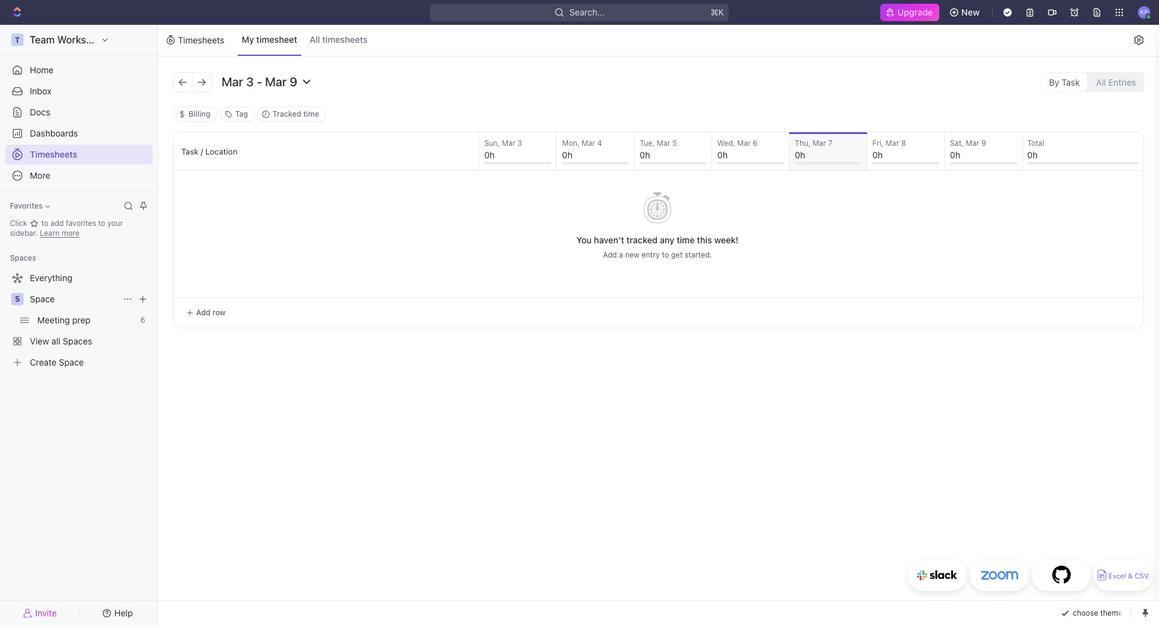 Task type: describe. For each thing, give the bounding box(es) containing it.
kp button
[[1135, 2, 1155, 22]]

create space
[[30, 357, 84, 368]]

search...
[[570, 7, 605, 17]]

-
[[257, 75, 262, 89]]

tree inside the sidebar navigation
[[5, 268, 153, 373]]

all for all timesheets
[[310, 34, 320, 45]]

more button
[[5, 166, 153, 186]]

mar for mon, mar 4 0h
[[582, 139, 596, 148]]

new button
[[945, 2, 988, 22]]

tracked time button
[[257, 107, 326, 122]]

sidebar.
[[10, 229, 38, 238]]

inbox
[[30, 86, 52, 96]]

create
[[30, 357, 57, 368]]

← button
[[174, 72, 193, 91]]

total 0h
[[1028, 139, 1045, 160]]

→
[[197, 75, 207, 89]]

9 inside sat, mar 9 0h
[[982, 139, 987, 148]]

mar for thu, mar 7 0h
[[813, 139, 827, 148]]

add
[[51, 219, 64, 228]]

mar for tue, mar 5 0h
[[657, 139, 671, 148]]

meeting prep link
[[37, 311, 136, 331]]

by task button
[[1042, 72, 1089, 92]]

everything
[[30, 273, 72, 283]]

dashboards
[[30, 128, 78, 139]]

learn
[[40, 229, 60, 238]]

team workspace, , element
[[11, 34, 24, 46]]

0h for tue, mar 5 0h
[[640, 150, 651, 160]]

time inside dropdown button
[[304, 109, 319, 119]]

1 horizontal spatial to
[[98, 219, 105, 228]]

0h for sat, mar 9 0h
[[951, 150, 961, 160]]

fri,
[[873, 139, 884, 148]]

task inside button
[[1062, 77, 1081, 87]]

tracked
[[273, 109, 301, 119]]

upgrade link
[[881, 4, 940, 21]]

mar 3 - mar 9
[[222, 75, 300, 89]]

tue, mar 5 0h
[[640, 139, 677, 160]]

mar for sat, mar 9 0h
[[967, 139, 980, 148]]

0h for thu, mar 7 0h
[[795, 150, 806, 160]]

fri, mar 8 0h
[[873, 139, 907, 160]]

docs
[[30, 107, 50, 117]]

all timesheets
[[310, 34, 368, 45]]

sun, mar 3 0h
[[485, 139, 523, 160]]

all
[[52, 336, 60, 347]]

add inside you haven't tracked any time this week! add a new entry to get started.
[[603, 250, 617, 260]]

0 horizontal spatial spaces
[[10, 253, 36, 263]]

invite button
[[5, 605, 75, 622]]

add row button
[[181, 306, 231, 321]]

team workspace
[[30, 34, 109, 45]]

learn more
[[40, 229, 80, 238]]

timesheets link
[[5, 145, 153, 165]]

0h for sun, mar 3 0h
[[485, 150, 495, 160]]

0h for mon, mar 4 0h
[[563, 150, 573, 160]]

more
[[30, 170, 50, 181]]

thu, mar 7 0h
[[795, 139, 833, 160]]

tracked time
[[271, 109, 319, 119]]

to add favorites to your sidebar.
[[10, 219, 123, 238]]

0 horizontal spatial space
[[30, 294, 55, 304]]

8
[[902, 139, 907, 148]]

mon,
[[563, 139, 580, 148]]

0h for wed, mar 6 0h
[[718, 150, 728, 160]]

tag button
[[220, 107, 255, 122]]

tue,
[[640, 139, 655, 148]]

help
[[114, 608, 133, 618]]

space, , element
[[11, 293, 24, 306]]

help button
[[83, 605, 153, 622]]

7
[[829, 139, 833, 148]]

location
[[205, 146, 238, 156]]

sat, mar 9 0h
[[951, 139, 987, 160]]

my
[[242, 34, 254, 45]]

3 inside dropdown button
[[246, 75, 254, 89]]

all entries
[[1097, 77, 1137, 87]]

any
[[660, 235, 675, 245]]

&
[[1129, 572, 1134, 581]]

view all spaces link
[[5, 332, 150, 352]]

click
[[10, 219, 29, 228]]

favorites
[[66, 219, 96, 228]]

docs link
[[5, 103, 153, 122]]

upgrade
[[898, 7, 934, 17]]



Task type: locate. For each thing, give the bounding box(es) containing it.
tree containing everything
[[5, 268, 153, 373]]

0 vertical spatial 6
[[753, 139, 758, 148]]

wed, mar 6 0h
[[718, 139, 758, 160]]

a
[[619, 250, 624, 260]]

task right by
[[1062, 77, 1081, 87]]

3 inside 'sun, mar 3 0h'
[[518, 139, 523, 148]]

to left get
[[662, 250, 669, 260]]

all inside button
[[1097, 77, 1107, 87]]

0h inside total 0h
[[1028, 150, 1038, 160]]

sun,
[[485, 139, 500, 148]]

task
[[1062, 77, 1081, 87], [181, 146, 199, 156]]

spaces
[[10, 253, 36, 263], [63, 336, 92, 347]]

4 0h from the left
[[718, 150, 728, 160]]

1 horizontal spatial 6
[[753, 139, 758, 148]]

sidebar navigation
[[0, 25, 161, 626]]

tag
[[233, 109, 248, 119]]

task left /
[[181, 146, 199, 156]]

by task
[[1050, 77, 1081, 87]]

⌘k
[[711, 7, 724, 17]]

0h for fri, mar 8 0h
[[873, 150, 883, 160]]

create space link
[[5, 353, 150, 373]]

3
[[246, 75, 254, 89], [518, 139, 523, 148]]

to inside you haven't tracked any time this week! add a new entry to get started.
[[662, 250, 669, 260]]

0 horizontal spatial 9
[[290, 75, 298, 89]]

mar left '5'
[[657, 139, 671, 148]]

0h down tue,
[[640, 150, 651, 160]]

mar 3 - mar 9 button
[[217, 71, 318, 92]]

1 vertical spatial add
[[196, 308, 211, 317]]

invite user image
[[23, 608, 33, 619]]

dashboards link
[[5, 124, 153, 144]]

/
[[201, 146, 203, 156]]

to
[[41, 219, 48, 228], [98, 219, 105, 228], [662, 250, 669, 260]]

6 right meeting prep link
[[141, 316, 145, 325]]

more
[[62, 229, 80, 238]]

3 left - at the top of page
[[246, 75, 254, 89]]

all
[[310, 34, 320, 45], [1097, 77, 1107, 87]]

1 0h from the left
[[485, 150, 495, 160]]

0 vertical spatial timesheets
[[178, 35, 224, 45]]

thu,
[[795, 139, 811, 148]]

3 0h from the left
[[640, 150, 651, 160]]

time
[[304, 109, 319, 119], [677, 235, 695, 245]]

2 horizontal spatial to
[[662, 250, 669, 260]]

1 vertical spatial timesheets
[[30, 149, 77, 160]]

timesheet
[[257, 34, 297, 45]]

0 horizontal spatial task
[[181, 146, 199, 156]]

everything link
[[5, 268, 150, 288]]

mar inside "mon, mar 4 0h"
[[582, 139, 596, 148]]

tree
[[5, 268, 153, 373]]

total
[[1028, 139, 1045, 148]]

timesheets
[[178, 35, 224, 45], [30, 149, 77, 160]]

time right tracked
[[304, 109, 319, 119]]

mar inside wed, mar 6 0h
[[738, 139, 751, 148]]

0 vertical spatial spaces
[[10, 253, 36, 263]]

to left "your"
[[98, 219, 105, 228]]

billing
[[187, 109, 211, 119]]

csv
[[1136, 572, 1150, 581]]

1 horizontal spatial 9
[[982, 139, 987, 148]]

0h inside wed, mar 6 0h
[[718, 150, 728, 160]]

space
[[30, 294, 55, 304], [59, 357, 84, 368]]

inbox link
[[5, 81, 153, 101]]

9 up tracked time
[[290, 75, 298, 89]]

0 vertical spatial all
[[310, 34, 320, 45]]

mar inside sat, mar 9 0h
[[967, 139, 980, 148]]

1 vertical spatial time
[[677, 235, 695, 245]]

view all spaces
[[30, 336, 92, 347]]

billing button
[[173, 107, 217, 122]]

0h inside 'fri, mar 8 0h'
[[873, 150, 883, 160]]

6
[[753, 139, 758, 148], [141, 316, 145, 325]]

9
[[290, 75, 298, 89], [982, 139, 987, 148]]

all timesheets link
[[306, 25, 372, 56]]

0 horizontal spatial time
[[304, 109, 319, 119]]

6 0h from the left
[[873, 150, 883, 160]]

all left entries
[[1097, 77, 1107, 87]]

0 vertical spatial 3
[[246, 75, 254, 89]]

0h down the total
[[1028, 150, 1038, 160]]

tracked
[[627, 235, 658, 245]]

add
[[603, 250, 617, 260], [196, 308, 211, 317]]

mon, mar 4 0h
[[563, 139, 602, 160]]

0h
[[485, 150, 495, 160], [563, 150, 573, 160], [640, 150, 651, 160], [718, 150, 728, 160], [795, 150, 806, 160], [873, 150, 883, 160], [951, 150, 961, 160], [1028, 150, 1038, 160]]

1 vertical spatial all
[[1097, 77, 1107, 87]]

all for all entries
[[1097, 77, 1107, 87]]

excel
[[1109, 572, 1127, 581]]

time up get
[[677, 235, 695, 245]]

add inside add row dropdown button
[[196, 308, 211, 317]]

mar right 'sat,'
[[967, 139, 980, 148]]

you haven't tracked any time this week! add a new entry to get started.
[[577, 235, 739, 260]]

1 horizontal spatial time
[[677, 235, 695, 245]]

by
[[1050, 77, 1060, 87]]

timesheets down dashboards
[[30, 149, 77, 160]]

mar inside 'sun, mar 3 0h'
[[502, 139, 516, 148]]

timesheets inside 'link'
[[30, 149, 77, 160]]

learn more link
[[40, 229, 80, 238]]

to up learn
[[41, 219, 48, 228]]

t
[[15, 35, 20, 44]]

1 horizontal spatial 3
[[518, 139, 523, 148]]

9 inside dropdown button
[[290, 75, 298, 89]]

1 horizontal spatial task
[[1062, 77, 1081, 87]]

0h inside "mon, mar 4 0h"
[[563, 150, 573, 160]]

0h down sun,
[[485, 150, 495, 160]]

timesheets
[[323, 34, 368, 45]]

time inside you haven't tracked any time this week! add a new entry to get started.
[[677, 235, 695, 245]]

mar left 8
[[886, 139, 900, 148]]

0h down wed,
[[718, 150, 728, 160]]

new
[[626, 250, 640, 260]]

my timesheet
[[242, 34, 297, 45]]

mar inside tue, mar 5 0h
[[657, 139, 671, 148]]

1 vertical spatial task
[[181, 146, 199, 156]]

mar
[[222, 75, 243, 89], [265, 75, 287, 89], [502, 139, 516, 148], [582, 139, 596, 148], [657, 139, 671, 148], [738, 139, 751, 148], [813, 139, 827, 148], [886, 139, 900, 148], [967, 139, 980, 148]]

mar left 7
[[813, 139, 827, 148]]

0h inside 'sun, mar 3 0h'
[[485, 150, 495, 160]]

workspace
[[57, 34, 109, 45]]

meeting prep
[[37, 315, 91, 326]]

my timesheet link
[[238, 25, 301, 56]]

4
[[598, 139, 602, 148]]

7 0h from the left
[[951, 150, 961, 160]]

1 vertical spatial space
[[59, 357, 84, 368]]

favorites button
[[5, 199, 55, 214]]

help button
[[83, 605, 153, 622]]

timesheets up the → on the top left of the page
[[178, 35, 224, 45]]

1 horizontal spatial all
[[1097, 77, 1107, 87]]

meeting
[[37, 315, 70, 326]]

mar for wed, mar 6 0h
[[738, 139, 751, 148]]

0 horizontal spatial timesheets
[[30, 149, 77, 160]]

your
[[107, 219, 123, 228]]

0 vertical spatial space
[[30, 294, 55, 304]]

0 vertical spatial task
[[1062, 77, 1081, 87]]

mar left - at the top of page
[[222, 75, 243, 89]]

you
[[577, 235, 592, 245]]

team
[[30, 34, 55, 45]]

0 horizontal spatial 3
[[246, 75, 254, 89]]

9 right 'sat,'
[[982, 139, 987, 148]]

0 horizontal spatial 6
[[141, 316, 145, 325]]

spaces up create space link at the bottom left of page
[[63, 336, 92, 347]]

add row
[[196, 308, 226, 317]]

haven't
[[594, 235, 625, 245]]

0 vertical spatial add
[[603, 250, 617, 260]]

all left timesheets
[[310, 34, 320, 45]]

started.
[[685, 250, 712, 260]]

0h down mon,
[[563, 150, 573, 160]]

1 horizontal spatial spaces
[[63, 336, 92, 347]]

entry
[[642, 250, 660, 260]]

0h down thu,
[[795, 150, 806, 160]]

0 horizontal spatial all
[[310, 34, 320, 45]]

entries
[[1109, 77, 1137, 87]]

0h inside thu, mar 7 0h
[[795, 150, 806, 160]]

1 vertical spatial 9
[[982, 139, 987, 148]]

6 right wed,
[[753, 139, 758, 148]]

space down "everything"
[[30, 294, 55, 304]]

1 vertical spatial spaces
[[63, 336, 92, 347]]

3 right sun,
[[518, 139, 523, 148]]

week!
[[715, 235, 739, 245]]

0h inside tue, mar 5 0h
[[640, 150, 651, 160]]

this
[[697, 235, 713, 245]]

excel & csv
[[1109, 572, 1150, 581]]

space down "view all spaces" link
[[59, 357, 84, 368]]

kp
[[1141, 8, 1149, 16]]

sat,
[[951, 139, 964, 148]]

mar left 4 at top right
[[582, 139, 596, 148]]

0 horizontal spatial to
[[41, 219, 48, 228]]

1 vertical spatial 6
[[141, 316, 145, 325]]

mar right wed,
[[738, 139, 751, 148]]

mar for fri, mar 8 0h
[[886, 139, 900, 148]]

→ button
[[193, 72, 211, 91]]

0 vertical spatial 9
[[290, 75, 298, 89]]

5 0h from the left
[[795, 150, 806, 160]]

spaces down sidebar.
[[10, 253, 36, 263]]

view
[[30, 336, 49, 347]]

favorites
[[10, 201, 43, 211]]

5
[[673, 139, 677, 148]]

home
[[30, 65, 54, 75]]

prep
[[72, 315, 91, 326]]

←
[[178, 75, 188, 89]]

8 0h from the left
[[1028, 150, 1038, 160]]

all entries button
[[1089, 72, 1145, 92]]

1 horizontal spatial space
[[59, 357, 84, 368]]

1 vertical spatial 3
[[518, 139, 523, 148]]

mar right sun,
[[502, 139, 516, 148]]

0 vertical spatial time
[[304, 109, 319, 119]]

add left row
[[196, 308, 211, 317]]

2 0h from the left
[[563, 150, 573, 160]]

1 horizontal spatial add
[[603, 250, 617, 260]]

mar inside thu, mar 7 0h
[[813, 139, 827, 148]]

get
[[672, 250, 683, 260]]

mar inside 'fri, mar 8 0h'
[[886, 139, 900, 148]]

0h down fri,
[[873, 150, 883, 160]]

wed,
[[718, 139, 736, 148]]

6 inside wed, mar 6 0h
[[753, 139, 758, 148]]

add left a
[[603, 250, 617, 260]]

0h inside sat, mar 9 0h
[[951, 150, 961, 160]]

1 horizontal spatial timesheets
[[178, 35, 224, 45]]

mar right - at the top of page
[[265, 75, 287, 89]]

invite
[[35, 608, 57, 618]]

task / location
[[181, 146, 238, 156]]

row
[[213, 308, 226, 317]]

mar for sun, mar 3 0h
[[502, 139, 516, 148]]

6 inside the sidebar navigation
[[141, 316, 145, 325]]

0 horizontal spatial add
[[196, 308, 211, 317]]

0h down 'sat,'
[[951, 150, 961, 160]]

new
[[962, 7, 980, 17]]



Task type: vqa. For each thing, say whether or not it's contained in the screenshot.
the right 6
yes



